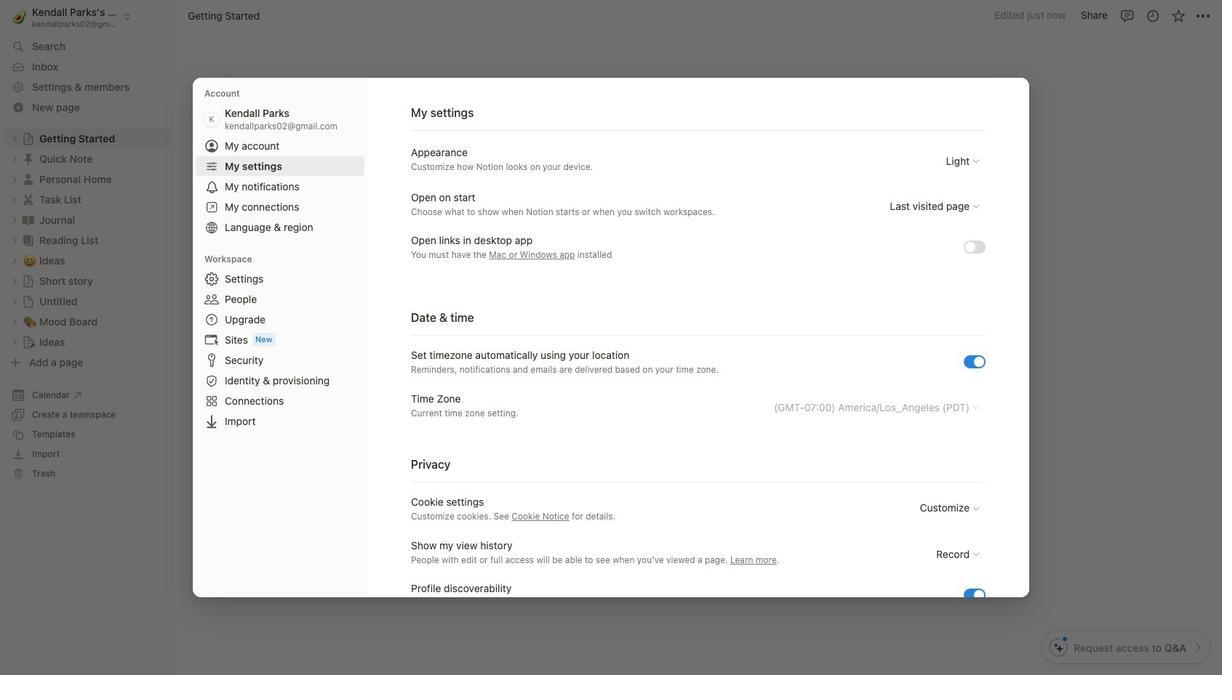 Task type: describe. For each thing, give the bounding box(es) containing it.
👋 image
[[442, 160, 457, 179]]

🥑 image
[[13, 7, 26, 26]]

👉 image
[[442, 457, 457, 476]]



Task type: vqa. For each thing, say whether or not it's contained in the screenshot.
third Open icon from the bottom
no



Task type: locate. For each thing, give the bounding box(es) containing it.
comments image
[[1120, 8, 1134, 23]]

favorite image
[[1171, 8, 1185, 23]]

updates image
[[1145, 8, 1160, 23]]



